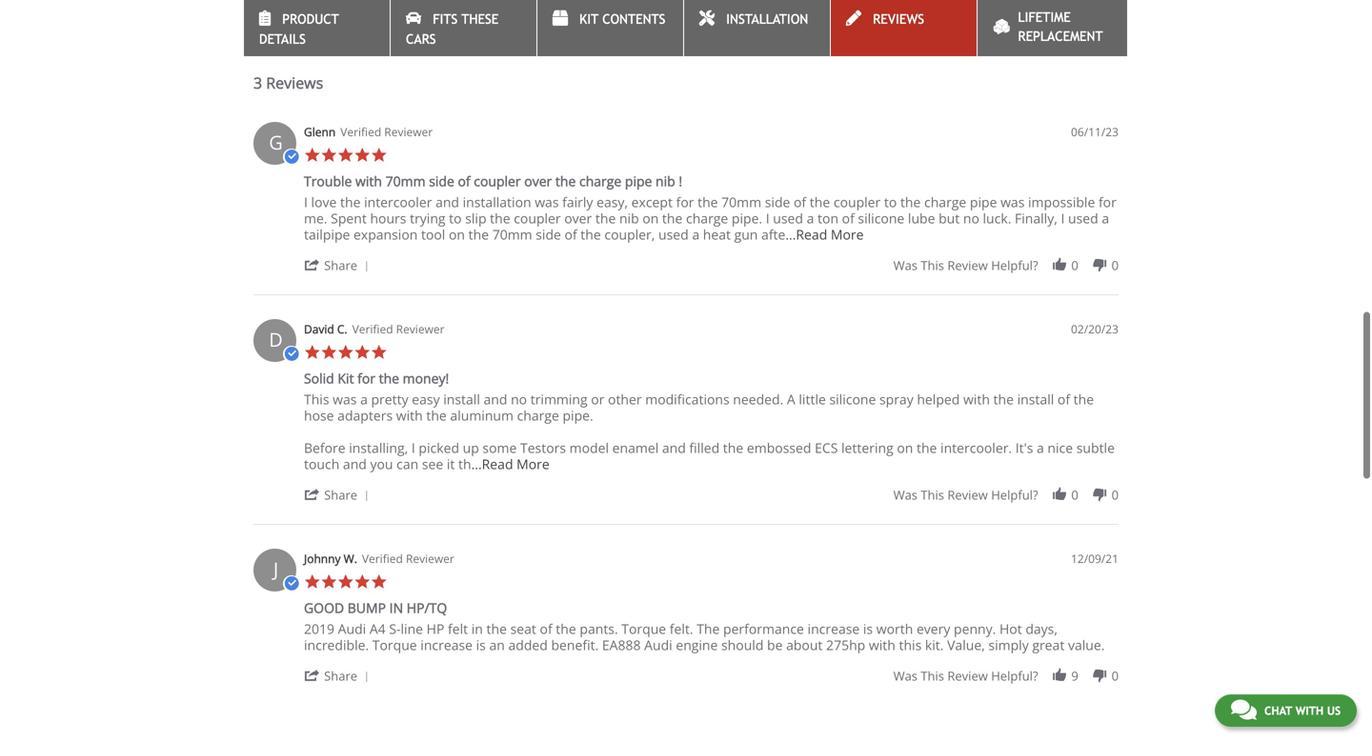 Task type: vqa. For each thing, say whether or not it's contained in the screenshot.
vehicle at the right
no



Task type: describe. For each thing, give the bounding box(es) containing it.
was for j
[[893, 668, 918, 685]]

a right impossible
[[1102, 209, 1109, 227]]

bump
[[348, 599, 386, 617]]

pipe. inside this was a pretty easy install and no trimming or other modifications needed. a little silicone spray helped with the install of the hose adapters with the aluminum charge pipe.
[[563, 406, 593, 425]]

g
[[269, 129, 283, 155]]

up
[[463, 439, 479, 457]]

i inside before installing, i picked up some testors model enamel and filled the embossed ecs lettering on the intercooler. it's a nice subtle touch and you can see it th
[[412, 439, 415, 457]]

i love the intercooler and installation was fairly easy, except for the 70mm side of the coupler to the charge pipe was impossible for me. spent hours trying to slip the coupler over the nib on the charge pipe. i used a ton of silicone lube but no luck. finally, i used a tailpipe expansion tool on the 70mm side of the coupler, used a heat gun afte
[[304, 193, 1117, 244]]

fairly
[[562, 193, 593, 211]]

th
[[458, 455, 471, 473]]

pants.
[[580, 620, 618, 638]]

was this review helpful? for j
[[893, 668, 1038, 685]]

be
[[767, 636, 783, 654]]

little
[[799, 390, 826, 408]]

images & videos image
[[477, 0, 687, 27]]

picked
[[419, 439, 459, 457]]

good
[[304, 599, 344, 617]]

0 vertical spatial reviewer
[[384, 124, 433, 140]]

installation
[[463, 193, 531, 211]]

about
[[786, 636, 823, 654]]

kit.
[[925, 636, 944, 654]]

value,
[[947, 636, 985, 654]]

i right finally,
[[1061, 209, 1065, 227]]

this for d
[[921, 487, 944, 504]]

a
[[787, 390, 795, 408]]

touch
[[304, 455, 340, 473]]

coupler inside 'heading'
[[474, 172, 521, 190]]

vote down review by david c. on 20 feb 2023 image
[[1092, 487, 1108, 503]]

fits
[[433, 11, 458, 27]]

seperator image for j
[[361, 672, 372, 683]]

johnny w. verified reviewer
[[304, 551, 454, 567]]

before
[[304, 439, 346, 457]]

2 install from the left
[[1017, 390, 1054, 408]]

of inside trouble with 70mm side of coupler over the charge pipe nib ! 'heading'
[[458, 172, 470, 190]]

for inside heading
[[357, 369, 375, 387]]

embossed
[[747, 439, 811, 457]]

engine
[[676, 636, 718, 654]]

circle checkmark image
[[283, 346, 300, 363]]

of inside good bump in hp/tq 2019 audi a4 s-line hp felt in the seat of the pants. torque felt. the performance increase is worth every penny. hot days, incredible. torque increase is an added benefit. ea888 audi engine should be about 275hp with this kit. value, simply great value.
[[540, 620, 552, 638]]

ton
[[818, 209, 839, 227]]

share button for g
[[304, 256, 376, 274]]

0 horizontal spatial ...read more
[[471, 455, 550, 473]]

comments image
[[1231, 699, 1257, 721]]

0 horizontal spatial on
[[449, 225, 465, 244]]

review for d
[[948, 487, 988, 504]]

275hp
[[826, 636, 865, 654]]

see
[[422, 455, 443, 473]]

star image down david c. verified reviewer
[[354, 344, 371, 361]]

model
[[570, 439, 609, 457]]

fits these cars link
[[391, 0, 536, 56]]

with left us at the bottom right of page
[[1296, 704, 1324, 718]]

david c. verified reviewer
[[304, 321, 445, 337]]

kit contents
[[580, 11, 666, 27]]

was inside this was a pretty easy install and no trimming or other modifications needed. a little silicone spray helped with the install of the hose adapters with the aluminum charge pipe.
[[333, 390, 357, 408]]

charge inside 'heading'
[[579, 172, 622, 190]]

1 horizontal spatial was
[[535, 193, 559, 211]]

kit contents link
[[537, 0, 683, 56]]

details
[[259, 31, 306, 47]]

was for g
[[893, 257, 918, 274]]

s-
[[389, 620, 401, 638]]

trimming
[[531, 390, 588, 408]]

of down fairly
[[565, 225, 577, 244]]

lifetime
[[1018, 10, 1071, 25]]

this for j
[[921, 668, 944, 685]]

verified reviewer heading for d
[[352, 321, 445, 337]]

with inside 'heading'
[[355, 172, 382, 190]]

helped
[[917, 390, 960, 408]]

reviewer for j
[[406, 551, 454, 567]]

0 horizontal spatial to
[[449, 209, 462, 227]]

installation link
[[684, 0, 830, 56]]

silicone inside i love the intercooler and installation was fairly easy, except for the 70mm side of the coupler to the charge pipe was impossible for me. spent hours trying to slip the coupler over the nib on the charge pipe. i used a ton of silicone lube but no luck. finally, i used a tailpipe expansion tool on the 70mm side of the coupler, used a heat gun afte
[[858, 209, 905, 227]]

i left love
[[304, 193, 308, 211]]

charge left luck.
[[924, 193, 967, 211]]

luck.
[[983, 209, 1011, 227]]

share for j
[[324, 668, 357, 685]]

i right 'gun'
[[766, 209, 770, 227]]

impossible
[[1028, 193, 1095, 211]]

was for d
[[893, 487, 918, 504]]

1 vertical spatial side
[[765, 193, 790, 211]]

trying
[[410, 209, 446, 227]]

helpful? for g
[[991, 257, 1038, 274]]

the inside heading
[[379, 369, 399, 387]]

intercooler
[[364, 193, 432, 211]]

3 reviews
[[253, 72, 323, 93]]

great
[[1032, 636, 1065, 654]]

tailpipe
[[304, 225, 350, 244]]

hose
[[304, 406, 334, 425]]

helpful? for d
[[991, 487, 1038, 504]]

12/09/21
[[1071, 551, 1119, 567]]

heat
[[703, 225, 731, 244]]

1 horizontal spatial kit
[[580, 11, 599, 27]]

nib inside i love the intercooler and installation was fairly easy, except for the 70mm side of the coupler to the charge pipe was impossible for me. spent hours trying to slip the coupler over the nib on the charge pipe. i used a ton of silicone lube but no luck. finally, i used a tailpipe expansion tool on the 70mm side of the coupler, used a heat gun afte
[[619, 209, 639, 227]]

1 horizontal spatial for
[[676, 193, 694, 211]]

on inside before installing, i picked up some testors model enamel and filled the embossed ecs lettering on the intercooler. it's a nice subtle touch and you can see it th
[[897, 439, 913, 457]]

filled
[[689, 439, 720, 457]]

1 horizontal spatial to
[[884, 193, 897, 211]]

hot
[[1000, 620, 1022, 638]]

0 for d
[[1112, 487, 1119, 504]]

pretty
[[371, 390, 408, 408]]

trouble
[[304, 172, 352, 190]]

lifetime replacement link
[[978, 0, 1127, 56]]

share image
[[304, 257, 321, 274]]

chat with us link
[[1215, 695, 1357, 727]]

70mm inside 'heading'
[[386, 172, 426, 190]]

charge left 'gun'
[[686, 209, 728, 227]]

review for g
[[948, 257, 988, 274]]

and left you
[[343, 455, 367, 473]]

no inside i love the intercooler and installation was fairly easy, except for the 70mm side of the coupler to the charge pipe was impossible for me. spent hours trying to slip the coupler over the nib on the charge pipe. i used a ton of silicone lube but no luck. finally, i used a tailpipe expansion tool on the 70mm side of the coupler, used a heat gun afte
[[963, 209, 980, 227]]

easy
[[412, 390, 440, 408]]

added
[[508, 636, 548, 654]]

lube
[[908, 209, 935, 227]]

this was a pretty easy install and no trimming or other modifications needed. a little silicone spray helped with the install of the hose adapters with the aluminum charge pipe.
[[304, 390, 1094, 425]]

cars
[[406, 31, 436, 47]]

gun
[[734, 225, 758, 244]]

star image down glenn
[[321, 147, 337, 163]]

share for g
[[324, 257, 357, 274]]

share image for j
[[304, 668, 321, 684]]

modifications
[[645, 390, 730, 408]]

1 horizontal spatial increase
[[808, 620, 860, 638]]

was this review helpful? for g
[[893, 257, 1038, 274]]

1 vertical spatial ...read more button
[[471, 455, 550, 473]]

penny.
[[954, 620, 996, 638]]

spray
[[880, 390, 914, 408]]

verified reviewer heading for j
[[362, 551, 454, 567]]

1 vertical spatial reviews
[[266, 72, 323, 93]]

0 horizontal spatial increase
[[421, 636, 473, 654]]

1 horizontal spatial more
[[831, 225, 864, 244]]

1 horizontal spatial ...read more
[[786, 225, 864, 244]]

vote up review by johnny w. on  9 dec 2021 image
[[1051, 668, 1068, 684]]

1 horizontal spatial ...read
[[786, 225, 827, 244]]

c.
[[337, 321, 347, 337]]

over inside i love the intercooler and installation was fairly easy, except for the 70mm side of the coupler to the charge pipe was impossible for me. spent hours trying to slip the coupler over the nib on the charge pipe. i used a ton of silicone lube but no luck. finally, i used a tailpipe expansion tool on the 70mm side of the coupler, used a heat gun afte
[[564, 209, 592, 227]]

review date 06/11/23 element
[[1071, 124, 1119, 140]]

0 horizontal spatial more
[[517, 455, 550, 473]]

1 vertical spatial 70mm
[[722, 193, 762, 211]]

enamel
[[612, 439, 659, 457]]

expansion
[[354, 225, 418, 244]]

spent
[[331, 209, 367, 227]]

2 vertical spatial side
[[536, 225, 561, 244]]

vote up review by david c. on 20 feb 2023 image
[[1051, 487, 1068, 503]]

0 for g
[[1112, 257, 1119, 274]]

david
[[304, 321, 334, 337]]

vote up review by glenn on 11 jun 2023 image
[[1051, 257, 1068, 274]]

group for g
[[893, 257, 1119, 274]]

1 horizontal spatial used
[[773, 209, 803, 227]]

0 horizontal spatial is
[[476, 636, 486, 654]]

this inside good bump in hp/tq 2019 audi a4 s-line hp felt in the seat of the pants. torque felt. the performance increase is worth every penny. hot days, incredible. torque increase is an added benefit. ea888 audi engine should be about 275hp with this kit. value, simply great value.
[[899, 636, 922, 654]]

testors
[[520, 439, 566, 457]]

pipe inside 'heading'
[[625, 172, 652, 190]]

circle checkmark image for j
[[283, 576, 300, 592]]

simply
[[989, 636, 1029, 654]]

good bump in hp/tq heading
[[304, 599, 447, 621]]

0 horizontal spatial ...read
[[471, 455, 513, 473]]

hp
[[427, 620, 444, 638]]

review date 12/09/21 element
[[1071, 551, 1119, 567]]

side inside 'heading'
[[429, 172, 454, 190]]

0 right vote up review by glenn on 11 jun 2023 icon at the top of page
[[1071, 257, 1079, 274]]

trouble with 70mm side of coupler over the charge pipe nib ! heading
[[304, 172, 682, 194]]



Task type: locate. For each thing, give the bounding box(es) containing it.
3 was from the top
[[893, 668, 918, 685]]

1 vertical spatial reviewer
[[396, 321, 445, 337]]

seperator image down expansion
[[361, 261, 372, 273]]

tab panel
[[244, 112, 1128, 705]]

helpful? left vote up review by glenn on 11 jun 2023 icon at the top of page
[[991, 257, 1038, 274]]

over up installation on the left top of the page
[[524, 172, 552, 190]]

easy,
[[597, 193, 628, 211]]

nice
[[1048, 439, 1073, 457]]

2 vertical spatial 70mm
[[492, 225, 532, 244]]

0 vertical spatial share
[[324, 257, 357, 274]]

2 vertical spatial group
[[893, 668, 1119, 685]]

kit inside heading
[[338, 369, 354, 387]]

torque left felt.
[[622, 620, 666, 638]]

1 horizontal spatial install
[[1017, 390, 1054, 408]]

1 vertical spatial over
[[564, 209, 592, 227]]

before installing, i picked up some testors model enamel and filled the embossed ecs lettering on the intercooler. it's a nice subtle touch and you can see it th
[[304, 439, 1115, 473]]

solid kit for the money! heading
[[304, 369, 449, 391]]

vote down review by johnny w. on  9 dec 2021 image
[[1092, 668, 1108, 684]]

a left "ton"
[[807, 209, 814, 227]]

1 vertical spatial pipe.
[[563, 406, 593, 425]]

3 share button from the top
[[304, 667, 376, 685]]

share right share image
[[324, 257, 357, 274]]

0 right vote up review by david c. on 20 feb 2023 image
[[1071, 487, 1079, 504]]

verified reviewer heading up "in"
[[362, 551, 454, 567]]

verified reviewer heading up solid kit for the money! at the left
[[352, 321, 445, 337]]

helpful? left vote up review by david c. on 20 feb 2023 image
[[991, 487, 1038, 504]]

review date 02/20/23 element
[[1071, 321, 1119, 337]]

rating image
[[253, 0, 463, 27]]

0 vertical spatial side
[[429, 172, 454, 190]]

money!
[[403, 369, 449, 387]]

0 vertical spatial circle checkmark image
[[283, 149, 300, 165]]

silicone right little
[[830, 390, 876, 408]]

!
[[679, 172, 682, 190]]

solid kit for the money!
[[304, 369, 449, 387]]

on right the lettering
[[897, 439, 913, 457]]

vote down review by glenn on 11 jun 2023 image
[[1092, 257, 1108, 274]]

on right tool
[[449, 225, 465, 244]]

star image
[[304, 147, 321, 163], [337, 147, 354, 163], [354, 147, 371, 163], [371, 147, 387, 163], [304, 344, 321, 361], [337, 344, 354, 361], [371, 344, 387, 361], [304, 574, 321, 590], [354, 574, 371, 590]]

value.
[[1068, 636, 1105, 654]]

0 vertical spatial nib
[[656, 172, 675, 190]]

share
[[324, 257, 357, 274], [324, 487, 357, 504], [324, 668, 357, 685]]

no left trimming
[[511, 390, 527, 408]]

0 for j
[[1112, 668, 1119, 685]]

0 horizontal spatial used
[[659, 225, 689, 244]]

with right the helped
[[963, 390, 990, 408]]

3 was this review helpful? from the top
[[893, 668, 1038, 685]]

share button
[[304, 256, 376, 274], [304, 486, 376, 504], [304, 667, 376, 685]]

1 seperator image from the top
[[361, 261, 372, 273]]

0 vertical spatial more
[[831, 225, 864, 244]]

afte
[[761, 225, 786, 244]]

used left "ton"
[[773, 209, 803, 227]]

0 right vote down review by johnny w. on  9 dec 2021 image
[[1112, 668, 1119, 685]]

group down it's
[[893, 487, 1119, 504]]

and inside this was a pretty easy install and no trimming or other modifications needed. a little silicone spray helped with the install of the hose adapters with the aluminum charge pipe.
[[484, 390, 507, 408]]

subtle
[[1077, 439, 1115, 457]]

2019
[[304, 620, 335, 638]]

line
[[401, 620, 423, 638]]

2 vertical spatial verified reviewer heading
[[362, 551, 454, 567]]

0 horizontal spatial audi
[[338, 620, 366, 638]]

1 horizontal spatial ...read more button
[[786, 225, 864, 244]]

and left slip
[[436, 193, 459, 211]]

1 horizontal spatial nib
[[656, 172, 675, 190]]

2 horizontal spatial was
[[1001, 193, 1025, 211]]

verified right c.
[[352, 321, 393, 337]]

02/20/23
[[1071, 321, 1119, 337]]

0 horizontal spatial torque
[[372, 636, 417, 654]]

increase
[[808, 620, 860, 638], [421, 636, 473, 654]]

1 install from the left
[[443, 390, 480, 408]]

1 horizontal spatial audi
[[644, 636, 673, 654]]

was left impossible
[[1001, 193, 1025, 211]]

pipe. inside i love the intercooler and installation was fairly easy, except for the 70mm side of the coupler to the charge pipe was impossible for me. spent hours trying to slip the coupler over the nib on the charge pipe. i used a ton of silicone lube but no luck. finally, i used a tailpipe expansion tool on the 70mm side of the coupler, used a heat gun afte
[[732, 209, 762, 227]]

seperator image for d
[[361, 491, 372, 502]]

this down kit.
[[921, 668, 944, 685]]

this down intercooler.
[[921, 487, 944, 504]]

and
[[436, 193, 459, 211], [484, 390, 507, 408], [662, 439, 686, 457], [343, 455, 367, 473]]

0 vertical spatial ...read more
[[786, 225, 864, 244]]

of
[[458, 172, 470, 190], [794, 193, 806, 211], [842, 209, 855, 227], [565, 225, 577, 244], [1058, 390, 1070, 408], [540, 620, 552, 638]]

charge
[[579, 172, 622, 190], [924, 193, 967, 211], [686, 209, 728, 227], [517, 406, 559, 425]]

other
[[608, 390, 642, 408]]

no
[[963, 209, 980, 227], [511, 390, 527, 408]]

trouble with 70mm side of coupler over the charge pipe nib !
[[304, 172, 682, 190]]

is
[[863, 620, 873, 638], [476, 636, 486, 654]]

0 vertical spatial pipe
[[625, 172, 652, 190]]

with up intercooler on the top left of page
[[355, 172, 382, 190]]

it's
[[1016, 439, 1033, 457]]

circle checkmark image
[[283, 149, 300, 165], [283, 576, 300, 592]]

slip
[[465, 209, 486, 227]]

0 horizontal spatial over
[[524, 172, 552, 190]]

1 vertical spatial verified reviewer heading
[[352, 321, 445, 337]]

review for j
[[948, 668, 988, 685]]

1 horizontal spatial over
[[564, 209, 592, 227]]

seperator image
[[361, 261, 372, 273], [361, 491, 372, 502], [361, 672, 372, 683]]

0 vertical spatial helpful?
[[991, 257, 1038, 274]]

over inside 'heading'
[[524, 172, 552, 190]]

side right slip
[[536, 225, 561, 244]]

coupler left fairly
[[514, 209, 561, 227]]

incredible.
[[304, 636, 369, 654]]

for up "pretty"
[[357, 369, 375, 387]]

a4
[[370, 620, 386, 638]]

1 helpful? from the top
[[991, 257, 1038, 274]]

ecs
[[815, 439, 838, 457]]

audi
[[338, 620, 366, 638], [644, 636, 673, 654]]

charge inside this was a pretty easy install and no trimming or other modifications needed. a little silicone spray helped with the install of the hose adapters with the aluminum charge pipe.
[[517, 406, 559, 425]]

3 review from the top
[[948, 668, 988, 685]]

share button down touch
[[304, 486, 376, 504]]

1 vertical spatial pipe
[[970, 193, 997, 211]]

2 was this review helpful? from the top
[[893, 487, 1038, 504]]

0 horizontal spatial pipe
[[625, 172, 652, 190]]

nib inside 'heading'
[[656, 172, 675, 190]]

group down luck.
[[893, 257, 1119, 274]]

1 vertical spatial silicone
[[830, 390, 876, 408]]

2 horizontal spatial on
[[897, 439, 913, 457]]

1 horizontal spatial on
[[643, 209, 659, 227]]

0 vertical spatial over
[[524, 172, 552, 190]]

verified for d
[[352, 321, 393, 337]]

reviewer up money!
[[396, 321, 445, 337]]

1 vertical spatial helpful?
[[991, 487, 1038, 504]]

2 was from the top
[[893, 487, 918, 504]]

worth
[[876, 620, 913, 638]]

i left "see"
[[412, 439, 415, 457]]

...read more button down "aluminum"
[[471, 455, 550, 473]]

reviewer up hp/tq
[[406, 551, 454, 567]]

solid
[[304, 369, 334, 387]]

in
[[389, 599, 403, 617]]

pipe inside i love the intercooler and installation was fairly easy, except for the 70mm side of the coupler to the charge pipe was impossible for me. spent hours trying to slip the coupler over the nib on the charge pipe. i used a ton of silicone lube but no luck. finally, i used a tailpipe expansion tool on the 70mm side of the coupler, used a heat gun afte
[[970, 193, 997, 211]]

is left an
[[476, 636, 486, 654]]

verified reviewer heading
[[340, 124, 433, 140], [352, 321, 445, 337], [362, 551, 454, 567]]

intercooler.
[[941, 439, 1012, 457]]

0 horizontal spatial for
[[357, 369, 375, 387]]

group down simply
[[893, 668, 1119, 685]]

2 vertical spatial helpful?
[[991, 668, 1038, 685]]

70mm up 'gun'
[[722, 193, 762, 211]]

0 vertical spatial ...read more button
[[786, 225, 864, 244]]

was down lube
[[893, 257, 918, 274]]

2 group from the top
[[893, 487, 1119, 504]]

3
[[253, 72, 262, 93]]

charge up testors
[[517, 406, 559, 425]]

70mm down installation on the left top of the page
[[492, 225, 532, 244]]

more right afte
[[831, 225, 864, 244]]

...read right 'gun'
[[786, 225, 827, 244]]

audi left a4
[[338, 620, 366, 638]]

1 was this review helpful? from the top
[[893, 257, 1038, 274]]

3 seperator image from the top
[[361, 672, 372, 683]]

1 horizontal spatial pipe
[[970, 193, 997, 211]]

me.
[[304, 209, 327, 227]]

star image down johnny w. verified reviewer
[[371, 574, 387, 590]]

2 vertical spatial review
[[948, 668, 988, 685]]

tool
[[421, 225, 445, 244]]

1 horizontal spatial 70mm
[[492, 225, 532, 244]]

2 horizontal spatial for
[[1099, 193, 1117, 211]]

star image down w.
[[337, 574, 354, 590]]

0 horizontal spatial no
[[511, 390, 527, 408]]

was this review helpful? down value,
[[893, 668, 1038, 685]]

glenn
[[304, 124, 336, 140]]

2 vertical spatial was
[[893, 668, 918, 685]]

0 horizontal spatial 70mm
[[386, 172, 426, 190]]

1 review from the top
[[948, 257, 988, 274]]

group for j
[[893, 668, 1119, 685]]

1 vertical spatial nib
[[619, 209, 639, 227]]

tab panel containing g
[[244, 112, 1128, 705]]

06/11/23
[[1071, 124, 1119, 140]]

0 right vote down review by david c. on 20 feb 2023 image
[[1112, 487, 1119, 504]]

this left kit.
[[899, 636, 922, 654]]

increase right be
[[808, 620, 860, 638]]

share image
[[304, 487, 321, 503], [304, 668, 321, 684]]

0 horizontal spatial side
[[429, 172, 454, 190]]

0 vertical spatial 70mm
[[386, 172, 426, 190]]

used
[[773, 209, 803, 227], [1068, 209, 1098, 227], [659, 225, 689, 244]]

...read more right 'gun'
[[786, 225, 864, 244]]

with inside good bump in hp/tq 2019 audi a4 s-line hp felt in the seat of the pants. torque felt. the performance increase is worth every penny. hot days, incredible. torque increase is an added benefit. ea888 audi engine should be about 275hp with this kit. value, simply great value.
[[869, 636, 896, 654]]

every
[[917, 620, 950, 638]]

star image
[[321, 147, 337, 163], [321, 344, 337, 361], [354, 344, 371, 361], [321, 574, 337, 590], [337, 574, 354, 590], [371, 574, 387, 590]]

share down touch
[[324, 487, 357, 504]]

and left filled
[[662, 439, 686, 457]]

share button for j
[[304, 667, 376, 685]]

this for g
[[921, 257, 944, 274]]

aluminum
[[450, 406, 514, 425]]

this
[[921, 257, 944, 274], [921, 487, 944, 504], [899, 636, 922, 654], [921, 668, 944, 685]]

product details link
[[244, 0, 390, 56]]

...read right it
[[471, 455, 513, 473]]

is left worth
[[863, 620, 873, 638]]

coupler up installation on the left top of the page
[[474, 172, 521, 190]]

1 horizontal spatial is
[[863, 620, 873, 638]]

hours
[[370, 209, 406, 227]]

1 group from the top
[[893, 257, 1119, 274]]

0 vertical spatial group
[[893, 257, 1119, 274]]

2 helpful? from the top
[[991, 487, 1038, 504]]

can
[[397, 455, 419, 473]]

0 horizontal spatial ...read more button
[[471, 455, 550, 473]]

1 vertical spatial ...read
[[471, 455, 513, 473]]

pipe. up the model
[[563, 406, 593, 425]]

pipe.
[[732, 209, 762, 227], [563, 406, 593, 425]]

1 vertical spatial verified
[[352, 321, 393, 337]]

over left 'easy,'
[[564, 209, 592, 227]]

the
[[555, 172, 576, 190], [340, 193, 361, 211], [698, 193, 718, 211], [810, 193, 830, 211], [900, 193, 921, 211], [490, 209, 510, 227], [595, 209, 616, 227], [662, 209, 683, 227], [468, 225, 489, 244], [581, 225, 601, 244], [379, 369, 399, 387], [994, 390, 1014, 408], [1074, 390, 1094, 408], [426, 406, 447, 425], [723, 439, 744, 457], [917, 439, 937, 457], [487, 620, 507, 638], [556, 620, 576, 638]]

a inside this was a pretty easy install and no trimming or other modifications needed. a little silicone spray helped with the install of the hose adapters with the aluminum charge pipe.
[[360, 390, 368, 408]]

0 horizontal spatial pipe.
[[563, 406, 593, 425]]

used down except
[[659, 225, 689, 244]]

was this review helpful? for d
[[893, 487, 1038, 504]]

1 share button from the top
[[304, 256, 376, 274]]

0 vertical spatial verified reviewer heading
[[340, 124, 433, 140]]

2 share image from the top
[[304, 668, 321, 684]]

0 vertical spatial silicone
[[858, 209, 905, 227]]

us
[[1327, 704, 1341, 718]]

...read more button right 'gun'
[[786, 225, 864, 244]]

helpful? down simply
[[991, 668, 1038, 685]]

of inside this was a pretty easy install and no trimming or other modifications needed. a little silicone spray helped with the install of the hose adapters with the aluminum charge pipe.
[[1058, 390, 1070, 408]]

0 vertical spatial verified
[[340, 124, 381, 140]]

coupler,
[[605, 225, 655, 244]]

review down but
[[948, 257, 988, 274]]

2 vertical spatial share
[[324, 668, 357, 685]]

silicone inside this was a pretty easy install and no trimming or other modifications needed. a little silicone spray helped with the install of the hose adapters with the aluminum charge pipe.
[[830, 390, 876, 408]]

star image down johnny
[[321, 574, 337, 590]]

3 share from the top
[[324, 668, 357, 685]]

side up afte
[[765, 193, 790, 211]]

1 share from the top
[[324, 257, 357, 274]]

except
[[631, 193, 673, 211]]

2 seperator image from the top
[[361, 491, 372, 502]]

1 circle checkmark image from the top
[[283, 149, 300, 165]]

and inside i love the intercooler and installation was fairly easy, except for the 70mm side of the coupler to the charge pipe was impossible for me. spent hours trying to slip the coupler over the nib on the charge pipe. i used a ton of silicone lube but no luck. finally, i used a tailpipe expansion tool on the 70mm side of the coupler, used a heat gun afte
[[436, 193, 459, 211]]

contents
[[602, 11, 666, 27]]

audi right ea888
[[644, 636, 673, 654]]

0 horizontal spatial reviews
[[266, 72, 323, 93]]

verified reviewer heading for g
[[340, 124, 433, 140]]

to left lube
[[884, 193, 897, 211]]

coupler left lube
[[834, 193, 881, 211]]

felt
[[448, 620, 468, 638]]

the inside 'heading'
[[555, 172, 576, 190]]

kit left contents
[[580, 11, 599, 27]]

0 vertical spatial ...read
[[786, 225, 827, 244]]

side up trying
[[429, 172, 454, 190]]

hp/tq
[[407, 599, 447, 617]]

2 share button from the top
[[304, 486, 376, 504]]

0 vertical spatial review
[[948, 257, 988, 274]]

2 horizontal spatial 70mm
[[722, 193, 762, 211]]

1 vertical spatial more
[[517, 455, 550, 473]]

nib right fairly
[[619, 209, 639, 227]]

review down intercooler.
[[948, 487, 988, 504]]

charge up 'easy,'
[[579, 172, 622, 190]]

0 right vote down review by glenn on 11 jun 2023 icon
[[1112, 257, 1119, 274]]

of left "ton"
[[794, 193, 806, 211]]

2 horizontal spatial used
[[1068, 209, 1098, 227]]

0 vertical spatial share image
[[304, 487, 321, 503]]

2 share from the top
[[324, 487, 357, 504]]

1 vertical spatial was this review helpful?
[[893, 487, 1038, 504]]

reviewer
[[384, 124, 433, 140], [396, 321, 445, 337], [406, 551, 454, 567]]

install right easy
[[443, 390, 480, 408]]

0
[[1071, 257, 1079, 274], [1112, 257, 1119, 274], [1071, 487, 1079, 504], [1112, 487, 1119, 504], [1112, 668, 1119, 685]]

3 helpful? from the top
[[991, 668, 1038, 685]]

lettering
[[841, 439, 894, 457]]

a left heat
[[692, 225, 700, 244]]

was this review helpful? down but
[[893, 257, 1038, 274]]

1 vertical spatial share button
[[304, 486, 376, 504]]

share button down incredible.
[[304, 667, 376, 685]]

these
[[462, 11, 499, 27]]

was down worth
[[893, 668, 918, 685]]

a inside before installing, i picked up some testors model enamel and filled the embossed ecs lettering on the intercooler. it's a nice subtle touch and you can see it th
[[1037, 439, 1044, 457]]

replacement
[[1018, 29, 1103, 44]]

but
[[939, 209, 960, 227]]

circle checkmark image for g
[[283, 149, 300, 165]]

kit right the 'solid'
[[338, 369, 354, 387]]

glenn verified reviewer
[[304, 124, 433, 140]]

2 review from the top
[[948, 487, 988, 504]]

0 vertical spatial share button
[[304, 256, 376, 274]]

circle checkmark image right j
[[283, 576, 300, 592]]

helpful? for j
[[991, 668, 1038, 685]]

1 vertical spatial no
[[511, 390, 527, 408]]

1 vertical spatial share image
[[304, 668, 321, 684]]

0 vertical spatial no
[[963, 209, 980, 227]]

0 vertical spatial kit
[[580, 11, 599, 27]]

...read more
[[786, 225, 864, 244], [471, 455, 550, 473]]

performance
[[723, 620, 804, 638]]

seperator image for g
[[361, 261, 372, 273]]

no inside this was a pretty easy install and no trimming or other modifications needed. a little silicone spray helped with the install of the hose adapters with the aluminum charge pipe.
[[511, 390, 527, 408]]

install
[[443, 390, 480, 408], [1017, 390, 1054, 408]]

0 horizontal spatial install
[[443, 390, 480, 408]]

verified for j
[[362, 551, 403, 567]]

a
[[807, 209, 814, 227], [1102, 209, 1109, 227], [692, 225, 700, 244], [360, 390, 368, 408], [1037, 439, 1044, 457]]

0 horizontal spatial kit
[[338, 369, 354, 387]]

1 was from the top
[[893, 257, 918, 274]]

0 horizontal spatial nib
[[619, 209, 639, 227]]

pipe
[[625, 172, 652, 190], [970, 193, 997, 211]]

w.
[[344, 551, 357, 567]]

for right impossible
[[1099, 193, 1117, 211]]

no right but
[[963, 209, 980, 227]]

with down money!
[[396, 406, 423, 425]]

2 vertical spatial seperator image
[[361, 672, 372, 683]]

ea888
[[602, 636, 641, 654]]

was this review helpful?
[[893, 257, 1038, 274], [893, 487, 1038, 504], [893, 668, 1038, 685]]

benefit.
[[551, 636, 599, 654]]

2 vertical spatial verified
[[362, 551, 403, 567]]

0 vertical spatial pipe.
[[732, 209, 762, 227]]

1 share image from the top
[[304, 487, 321, 503]]

was down the lettering
[[893, 487, 918, 504]]

was right this
[[333, 390, 357, 408]]

pipe right but
[[970, 193, 997, 211]]

verified right w.
[[362, 551, 403, 567]]

1 vertical spatial share
[[324, 487, 357, 504]]

1 vertical spatial was
[[893, 487, 918, 504]]

group for d
[[893, 487, 1119, 504]]

pipe up except
[[625, 172, 652, 190]]

reviews link
[[831, 0, 977, 56]]

chat with us
[[1264, 704, 1341, 718]]

0 horizontal spatial was
[[333, 390, 357, 408]]

1 horizontal spatial torque
[[622, 620, 666, 638]]

3 group from the top
[[893, 668, 1119, 685]]

an
[[489, 636, 505, 654]]

group
[[893, 257, 1119, 274], [893, 487, 1119, 504], [893, 668, 1119, 685]]

1 horizontal spatial no
[[963, 209, 980, 227]]

2 vertical spatial reviewer
[[406, 551, 454, 567]]

1 vertical spatial seperator image
[[361, 491, 372, 502]]

2 circle checkmark image from the top
[[283, 576, 300, 592]]

share for d
[[324, 487, 357, 504]]

2 vertical spatial was this review helpful?
[[893, 668, 1038, 685]]

a right it's
[[1037, 439, 1044, 457]]

the
[[697, 620, 720, 638]]

share down incredible.
[[324, 668, 357, 685]]

star image down david
[[321, 344, 337, 361]]

share button for d
[[304, 486, 376, 504]]

of right seat
[[540, 620, 552, 638]]

of right "ton"
[[842, 209, 855, 227]]

days,
[[1026, 620, 1058, 638]]

1 horizontal spatial reviews
[[873, 11, 924, 27]]

share image for d
[[304, 487, 321, 503]]

verified reviewer heading right glenn
[[340, 124, 433, 140]]

reviewer for d
[[396, 321, 445, 337]]

was left fairly
[[535, 193, 559, 211]]

1 vertical spatial review
[[948, 487, 988, 504]]



